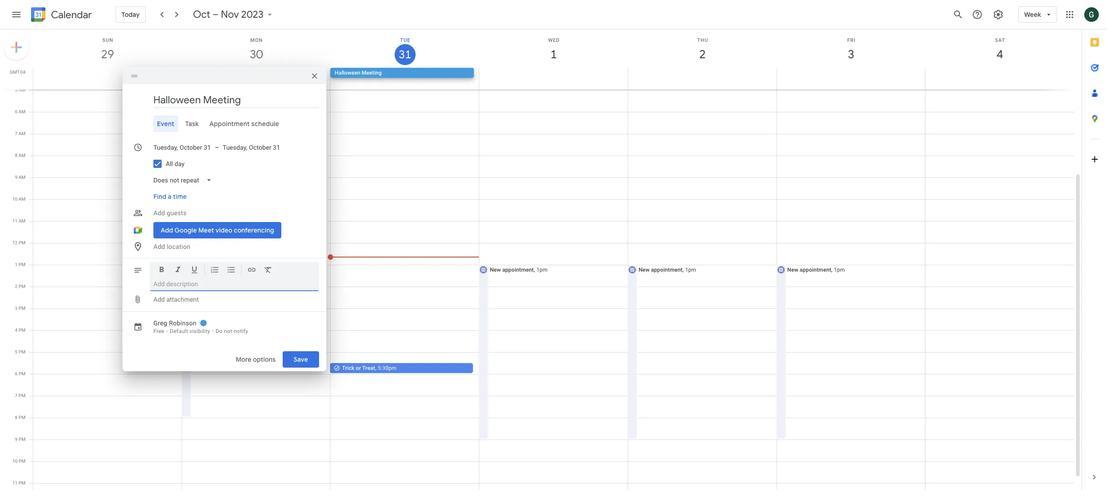 Task type: vqa. For each thing, say whether or not it's contained in the screenshot.


Task type: locate. For each thing, give the bounding box(es) containing it.
1 vertical spatial 6
[[15, 372, 18, 377]]

2 7 from the top
[[15, 393, 18, 398]]

– left end date text box
[[215, 144, 219, 151]]

1 horizontal spatial 1
[[550, 47, 557, 62]]

1 pm
[[15, 262, 25, 267]]

cell down 3 'link'
[[777, 68, 925, 90]]

2 down 1 pm
[[15, 284, 18, 289]]

1 vertical spatial 7
[[15, 393, 18, 398]]

1 horizontal spatial 4
[[996, 47, 1003, 62]]

calendar heading
[[49, 8, 92, 21]]

2 inside thu 2
[[699, 47, 705, 62]]

4 new from the left
[[787, 267, 799, 273]]

calendar
[[51, 8, 92, 21]]

2 vertical spatial add
[[153, 296, 165, 303]]

1 10 from the top
[[12, 197, 17, 202]]

pm right 12
[[19, 240, 25, 245]]

30
[[249, 47, 262, 62]]

8 pm
[[15, 415, 25, 420]]

4 pm from the top
[[19, 306, 25, 311]]

grid containing 29
[[0, 30, 1082, 490]]

7 am from the top
[[19, 219, 25, 224]]

7
[[15, 131, 17, 136], [15, 393, 18, 398]]

2 down thu
[[699, 47, 705, 62]]

add guests
[[153, 209, 187, 217]]

1 vertical spatial appointment
[[210, 120, 250, 128]]

2 11 from the top
[[12, 481, 18, 486]]

1 1pm from the left
[[239, 267, 250, 273]]

am up 8 am
[[19, 131, 25, 136]]

End date text field
[[223, 142, 281, 153]]

1 vertical spatial 2
[[15, 284, 18, 289]]

1 horizontal spatial tab list
[[1082, 30, 1107, 465]]

4 am from the top
[[19, 153, 25, 158]]

tab list
[[1082, 30, 1107, 465], [130, 116, 319, 132]]

2
[[699, 47, 705, 62], [15, 284, 18, 289]]

am
[[19, 87, 25, 92], [19, 109, 25, 114], [19, 131, 25, 136], [19, 153, 25, 158], [19, 175, 25, 180], [19, 197, 25, 202], [19, 219, 25, 224]]

am down the 5 am
[[19, 109, 25, 114]]

1 8 from the top
[[15, 153, 17, 158]]

1 vertical spatial 3
[[15, 306, 18, 311]]

am down 8 am
[[19, 175, 25, 180]]

add left location
[[153, 243, 165, 250]]

pm down 9 pm
[[19, 459, 25, 464]]

None field
[[150, 172, 219, 188]]

1
[[550, 47, 557, 62], [15, 262, 18, 267]]

10 for 10 pm
[[12, 459, 18, 464]]

0 vertical spatial 10
[[12, 197, 17, 202]]

1 vertical spatial 5
[[15, 350, 18, 355]]

fri
[[847, 37, 856, 43]]

wed
[[548, 37, 560, 43]]

5 pm from the top
[[19, 328, 25, 333]]

7 down 6 pm
[[15, 393, 18, 398]]

1 link
[[543, 44, 564, 65]]

1 add from the top
[[153, 209, 165, 217]]

10 up 11 pm
[[12, 459, 18, 464]]

10
[[12, 197, 17, 202], [12, 459, 18, 464]]

– right oct
[[212, 8, 218, 21]]

9 pm
[[15, 437, 25, 442]]

0 vertical spatial add
[[153, 209, 165, 217]]

cell down 1 link
[[479, 68, 628, 90]]

1 pm from the top
[[19, 240, 25, 245]]

find a time
[[153, 193, 187, 201]]

1 horizontal spatial 2
[[699, 47, 705, 62]]

or
[[356, 365, 361, 372]]

tab list containing event
[[130, 116, 319, 132]]

–
[[212, 8, 218, 21], [215, 144, 219, 151]]

0 vertical spatial 3
[[848, 47, 854, 62]]

7 up 8 am
[[15, 131, 17, 136]]

greg
[[153, 320, 167, 327]]

task button
[[182, 116, 202, 132]]

3 am from the top
[[19, 131, 25, 136]]

cell down 29 link
[[33, 68, 182, 90]]

0 vertical spatial 11
[[12, 219, 17, 224]]

add inside button
[[153, 296, 165, 303]]

pm up 6 pm
[[19, 350, 25, 355]]

5 cell from the left
[[925, 68, 1074, 90]]

6 up 7 pm
[[15, 372, 18, 377]]

1 9 from the top
[[15, 175, 17, 180]]

pm down 3 pm
[[19, 328, 25, 333]]

pm down 2 pm
[[19, 306, 25, 311]]

2 9 from the top
[[15, 437, 18, 442]]

5 am
[[15, 87, 25, 92]]

1 6 from the top
[[15, 109, 17, 114]]

5:30pm
[[378, 365, 397, 372]]

pm down 8 pm
[[19, 437, 25, 442]]

grid
[[0, 30, 1082, 490]]

pm down 6 pm
[[19, 393, 25, 398]]

2 horizontal spatial new appointment , 1pm
[[787, 267, 845, 273]]

0 vertical spatial 2
[[699, 47, 705, 62]]

2 1pm from the left
[[537, 267, 548, 273]]

7 for 7 pm
[[15, 393, 18, 398]]

1 horizontal spatial 3
[[848, 47, 854, 62]]

am for 11 am
[[19, 219, 25, 224]]

6 pm
[[15, 372, 25, 377]]

am for 10 am
[[19, 197, 25, 202]]

default
[[170, 328, 188, 335]]

2 6 from the top
[[15, 372, 18, 377]]

3 down 2 pm
[[15, 306, 18, 311]]

11 pm from the top
[[19, 459, 25, 464]]

8 for 8 am
[[15, 153, 17, 158]]

treat
[[362, 365, 375, 372]]

6 pm from the top
[[19, 350, 25, 355]]

0 vertical spatial 5
[[15, 87, 17, 92]]

add left the attachment
[[153, 296, 165, 303]]

cell down 4 link
[[925, 68, 1074, 90]]

4 down 3 pm
[[15, 328, 18, 333]]

1pm
[[239, 267, 250, 273], [537, 267, 548, 273], [685, 267, 696, 273], [834, 267, 845, 273]]

1 vertical spatial 8
[[15, 415, 18, 420]]

0 horizontal spatial 2
[[15, 284, 18, 289]]

row
[[29, 68, 1082, 90]]

3 1pm from the left
[[685, 267, 696, 273]]

am down 04 in the left top of the page
[[19, 87, 25, 92]]

4 inside 'sat 4'
[[996, 47, 1003, 62]]

add location
[[153, 243, 191, 250]]

1 vertical spatial 10
[[12, 459, 18, 464]]

11 down '10 pm'
[[12, 481, 18, 486]]

9
[[15, 175, 17, 180], [15, 437, 18, 442]]

7 pm from the top
[[19, 372, 25, 377]]

5
[[15, 87, 17, 92], [15, 350, 18, 355]]

3 cell from the left
[[628, 68, 777, 90]]

pm
[[19, 240, 25, 245], [19, 262, 25, 267], [19, 284, 25, 289], [19, 306, 25, 311], [19, 328, 25, 333], [19, 350, 25, 355], [19, 372, 25, 377], [19, 393, 25, 398], [19, 415, 25, 420], [19, 437, 25, 442], [19, 459, 25, 464], [19, 481, 25, 486]]

sun
[[102, 37, 113, 43]]

1 appointment from the left
[[205, 267, 236, 273]]

pm up 9 pm
[[19, 415, 25, 420]]

robinson
[[169, 320, 197, 327]]

1 vertical spatial 9
[[15, 437, 18, 442]]

3 down fri
[[848, 47, 854, 62]]

8 down 7 am
[[15, 153, 17, 158]]

3 add from the top
[[153, 296, 165, 303]]

31
[[398, 47, 411, 62]]

0 vertical spatial 6
[[15, 109, 17, 114]]

pm for 11 pm
[[19, 481, 25, 486]]

pm for 12 pm
[[19, 240, 25, 245]]

oct
[[193, 8, 210, 21]]

2 10 from the top
[[12, 459, 18, 464]]

halloween meeting
[[335, 70, 382, 76]]

11 am
[[12, 219, 25, 224]]

0 vertical spatial 1
[[550, 47, 557, 62]]

oct – nov 2023
[[193, 8, 263, 21]]

cell down 2 link
[[628, 68, 777, 90]]

meeting
[[362, 70, 382, 76]]

4 down sat in the top of the page
[[996, 47, 1003, 62]]

3 pm from the top
[[19, 284, 25, 289]]

11 for 11 am
[[12, 219, 17, 224]]

3 inside fri 3
[[848, 47, 854, 62]]

pm down 1 pm
[[19, 284, 25, 289]]

4
[[996, 47, 1003, 62], [15, 328, 18, 333]]

9 pm from the top
[[19, 415, 25, 420]]

2 add from the top
[[153, 243, 165, 250]]

4 cell from the left
[[777, 68, 925, 90]]

am up the 12 pm
[[19, 219, 25, 224]]

10 pm from the top
[[19, 437, 25, 442]]

0 vertical spatial appointment
[[186, 81, 218, 87]]

0 vertical spatial 8
[[15, 153, 17, 158]]

tue 31
[[398, 37, 411, 62]]

row containing halloween meeting
[[29, 68, 1082, 90]]

9 up 10 am
[[15, 175, 17, 180]]

halloween meeting button
[[331, 68, 474, 78]]

pm up 7 pm
[[19, 372, 25, 377]]

pm up 2 pm
[[19, 262, 25, 267]]

2 5 from the top
[[15, 350, 18, 355]]

3 pm
[[15, 306, 25, 311]]

appointment down add title text box
[[210, 120, 250, 128]]

8 up 9 pm
[[15, 415, 18, 420]]

appointment inside button
[[186, 81, 218, 87]]

0 vertical spatial 4
[[996, 47, 1003, 62]]

5 down gmt-
[[15, 87, 17, 92]]

12 pm from the top
[[19, 481, 25, 486]]

6 am from the top
[[19, 197, 25, 202]]

1 vertical spatial add
[[153, 243, 165, 250]]

sat 4
[[995, 37, 1005, 62]]

today
[[122, 10, 140, 19]]

find a time button
[[150, 188, 190, 205]]

9 for 9 am
[[15, 175, 17, 180]]

appointment up add title text box
[[186, 81, 218, 87]]

0 vertical spatial 7
[[15, 131, 17, 136]]

1 new appointment , 1pm from the left
[[490, 267, 548, 273]]

10 up "11 am"
[[12, 197, 17, 202]]

1 vertical spatial 1
[[15, 262, 18, 267]]

schedule
[[252, 120, 279, 128]]

1 down wed
[[550, 47, 557, 62]]

1 5 from the top
[[15, 87, 17, 92]]

day
[[175, 160, 185, 168]]

1 vertical spatial 11
[[12, 481, 18, 486]]

5 am from the top
[[19, 175, 25, 180]]

1 11 from the top
[[12, 219, 17, 224]]

am down 7 am
[[19, 153, 25, 158]]

2 8 from the top
[[15, 415, 18, 420]]

5 pm
[[15, 350, 25, 355]]

week
[[1024, 10, 1041, 19]]

3 new appointment , 1pm from the left
[[787, 267, 845, 273]]

9 up '10 pm'
[[15, 437, 18, 442]]

2 pm from the top
[[19, 262, 25, 267]]

pm down '10 pm'
[[19, 481, 25, 486]]

not
[[224, 328, 232, 335]]

04
[[20, 70, 25, 75]]

1 vertical spatial 4
[[15, 328, 18, 333]]

1 am from the top
[[19, 87, 25, 92]]

0 horizontal spatial tab list
[[130, 116, 319, 132]]

calendar element
[[29, 5, 92, 25]]

0 horizontal spatial new appointment , 1pm
[[490, 267, 548, 273]]

add inside dropdown button
[[153, 209, 165, 217]]

add
[[153, 209, 165, 217], [153, 243, 165, 250], [153, 296, 165, 303]]

6 for 6 pm
[[15, 372, 18, 377]]

5 up 6 pm
[[15, 350, 18, 355]]

1 7 from the top
[[15, 131, 17, 136]]

wed 1
[[548, 37, 560, 62]]

add guests button
[[150, 205, 319, 221]]

am down 9 am
[[19, 197, 25, 202]]

0 vertical spatial 9
[[15, 175, 17, 180]]

default visibility
[[170, 328, 210, 335]]

6 down the 5 am
[[15, 109, 17, 114]]

cell
[[33, 68, 182, 90], [479, 68, 628, 90], [628, 68, 777, 90], [777, 68, 925, 90], [925, 68, 1074, 90]]

appointment
[[205, 267, 236, 273], [502, 267, 534, 273], [651, 267, 683, 273], [800, 267, 831, 273]]

find
[[153, 193, 166, 201]]

5 for 5 am
[[15, 87, 17, 92]]

add down find
[[153, 209, 165, 217]]

am for 8 am
[[19, 153, 25, 158]]

11 up 12
[[12, 219, 17, 224]]

appointment inside button
[[210, 120, 250, 128]]

8 pm from the top
[[19, 393, 25, 398]]

appointment
[[186, 81, 218, 87], [210, 120, 250, 128]]

appointment schedule
[[210, 120, 279, 128]]

1 horizontal spatial new appointment , 1pm
[[639, 267, 696, 273]]

0 horizontal spatial 4
[[15, 328, 18, 333]]

1 inside wed 1
[[550, 47, 557, 62]]

1 down 12
[[15, 262, 18, 267]]

appointment schedule button
[[206, 116, 283, 132]]

2 am from the top
[[19, 109, 25, 114]]

11
[[12, 219, 17, 224], [12, 481, 18, 486]]



Task type: describe. For each thing, give the bounding box(es) containing it.
4 link
[[990, 44, 1011, 65]]

0 horizontal spatial 1
[[15, 262, 18, 267]]

visibility
[[190, 328, 210, 335]]

gmt-04
[[10, 70, 25, 75]]

mon 30
[[249, 37, 263, 62]]

am for 7 am
[[19, 131, 25, 136]]

do
[[216, 328, 223, 335]]

italic image
[[173, 265, 183, 276]]

add attachment
[[153, 296, 199, 303]]

am for 6 am
[[19, 109, 25, 114]]

6 am
[[15, 109, 25, 114]]

location
[[167, 243, 191, 250]]

bold image
[[157, 265, 166, 276]]

2 appointment from the left
[[502, 267, 534, 273]]

29
[[101, 47, 114, 62]]

guests
[[167, 209, 187, 217]]

pm for 6 pm
[[19, 372, 25, 377]]

insert link image
[[247, 265, 256, 276]]

1 new from the left
[[192, 267, 203, 273]]

all
[[166, 160, 173, 168]]

2 link
[[692, 44, 713, 65]]

12 pm
[[12, 240, 25, 245]]

pm for 8 pm
[[19, 415, 25, 420]]

to element
[[215, 144, 219, 151]]

6 for 6 am
[[15, 109, 17, 114]]

7 for 7 am
[[15, 131, 17, 136]]

4 appointment from the left
[[800, 267, 831, 273]]

3 appointment from the left
[[651, 267, 683, 273]]

2023
[[241, 8, 263, 21]]

greg robinson
[[153, 320, 197, 327]]

add for add attachment
[[153, 296, 165, 303]]

Description text field
[[153, 280, 316, 288]]

gmt-
[[10, 70, 20, 75]]

pm for 1 pm
[[19, 262, 25, 267]]

do not notify
[[216, 328, 248, 335]]

2 new from the left
[[490, 267, 501, 273]]

3 link
[[841, 44, 862, 65]]

new appointment 1pm
[[192, 267, 250, 273]]

pm for 7 pm
[[19, 393, 25, 398]]

10 pm
[[12, 459, 25, 464]]

3 new from the left
[[639, 267, 650, 273]]

formatting options toolbar
[[150, 262, 319, 281]]

Start date text field
[[153, 142, 211, 153]]

9 am
[[15, 175, 25, 180]]

5 for 5 pm
[[15, 350, 18, 355]]

7 am
[[15, 131, 25, 136]]

all day
[[166, 160, 185, 168]]

2 cell from the left
[[479, 68, 628, 90]]

appointment for appointment schedule
[[210, 120, 250, 128]]

sun 29
[[101, 37, 114, 62]]

add for add guests
[[153, 209, 165, 217]]

bulleted list image
[[227, 265, 236, 276]]

31 link
[[395, 44, 416, 65]]

time
[[173, 193, 187, 201]]

9 for 9 pm
[[15, 437, 18, 442]]

pm for 9 pm
[[19, 437, 25, 442]]

8 am
[[15, 153, 25, 158]]

8 for 8 pm
[[15, 415, 18, 420]]

tue
[[400, 37, 410, 43]]

pm for 4 pm
[[19, 328, 25, 333]]

pm for 3 pm
[[19, 306, 25, 311]]

10 am
[[12, 197, 25, 202]]

main drawer image
[[11, 9, 22, 20]]

1 vertical spatial –
[[215, 144, 219, 151]]

thu
[[697, 37, 708, 43]]

10 for 10 am
[[12, 197, 17, 202]]

12
[[12, 240, 18, 245]]

appointment button
[[184, 79, 325, 89]]

pm for 5 pm
[[19, 350, 25, 355]]

sat
[[995, 37, 1005, 43]]

pm for 10 pm
[[19, 459, 25, 464]]

week button
[[1019, 4, 1057, 25]]

4 1pm from the left
[[834, 267, 845, 273]]

Add title text field
[[153, 93, 319, 107]]

a
[[168, 193, 171, 201]]

0 horizontal spatial 3
[[15, 306, 18, 311]]

pm for 2 pm
[[19, 284, 25, 289]]

add for add location
[[153, 243, 165, 250]]

2 pm
[[15, 284, 25, 289]]

mon
[[250, 37, 263, 43]]

event
[[157, 120, 174, 128]]

am for 5 am
[[19, 87, 25, 92]]

0 vertical spatial –
[[212, 8, 218, 21]]

thu 2
[[697, 37, 708, 62]]

29 link
[[97, 44, 118, 65]]

settings menu image
[[993, 9, 1004, 20]]

11 pm
[[12, 481, 25, 486]]

11 for 11 pm
[[12, 481, 18, 486]]

am for 9 am
[[19, 175, 25, 180]]

today button
[[116, 4, 146, 25]]

nov
[[221, 8, 239, 21]]

numbered list image
[[210, 265, 219, 276]]

2 new appointment , 1pm from the left
[[639, 267, 696, 273]]

30 link
[[246, 44, 267, 65]]

underline image
[[190, 265, 199, 276]]

fri 3
[[847, 37, 856, 62]]

oct – nov 2023 button
[[189, 8, 278, 21]]

remove formatting image
[[264, 265, 273, 276]]

task
[[185, 120, 199, 128]]

1 cell from the left
[[33, 68, 182, 90]]

halloween
[[335, 70, 360, 76]]

attachment
[[166, 296, 199, 303]]

notify
[[234, 328, 248, 335]]

event button
[[153, 116, 178, 132]]

add attachment button
[[150, 291, 203, 308]]

appointment for appointment
[[186, 81, 218, 87]]

4 pm
[[15, 328, 25, 333]]

trick
[[342, 365, 355, 372]]

trick or treat , 5:30pm
[[342, 365, 397, 372]]

free
[[153, 328, 164, 335]]

7 pm
[[15, 393, 25, 398]]



